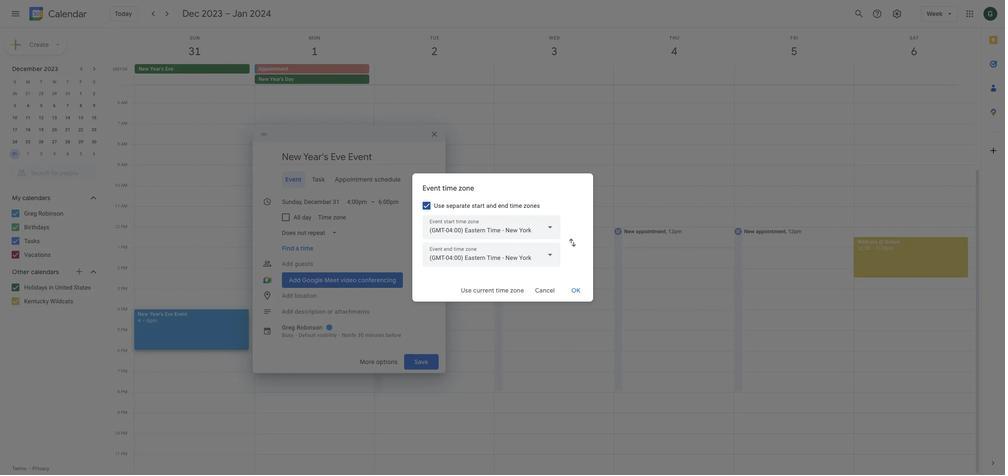 Task type: locate. For each thing, give the bounding box(es) containing it.
0 horizontal spatial t
[[40, 79, 43, 84]]

6 down '30' element at the top left
[[93, 152, 95, 156]]

my
[[12, 194, 21, 202]]

4 pm
[[118, 307, 127, 312]]

28 inside november 28 element
[[39, 91, 44, 96]]

1 horizontal spatial use
[[461, 287, 472, 295]]

appointment up day
[[259, 66, 289, 72]]

pm down 2 pm on the bottom left of page
[[121, 286, 127, 291]]

other calendars button
[[2, 265, 107, 279]]

6 am from the top
[[121, 204, 127, 208]]

1 horizontal spatial 1
[[80, 91, 82, 96]]

10 up the 11 am
[[115, 183, 120, 188]]

23
[[92, 127, 97, 132]]

29 inside 29 element
[[78, 140, 83, 144]]

7 down november 30 element on the top of the page
[[66, 103, 69, 108]]

4 left 6pm
[[138, 318, 141, 324]]

1 vertical spatial 5
[[80, 152, 82, 156]]

3 , from the left
[[666, 229, 667, 235]]

task button
[[309, 172, 328, 187]]

calendars up greg
[[22, 194, 51, 202]]

0 vertical spatial year's
[[150, 66, 164, 72]]

year's
[[150, 66, 164, 72], [270, 76, 284, 82], [150, 311, 164, 317]]

main drawer image
[[10, 9, 21, 19]]

– left 6pm
[[142, 318, 146, 324]]

30 for '30' element at the top left
[[92, 140, 97, 144]]

1 for 1 pm
[[118, 245, 120, 250]]

21
[[65, 127, 70, 132]]

5 12pm from the left
[[789, 229, 802, 235]]

3 down the november 26 element
[[14, 103, 16, 108]]

2 vertical spatial year's
[[150, 311, 164, 317]]

– right 12:30
[[872, 246, 876, 252]]

1 horizontal spatial appointment
[[335, 176, 373, 183]]

0 vertical spatial 7
[[66, 103, 69, 108]]

1 horizontal spatial event
[[286, 176, 302, 183]]

2
[[93, 91, 95, 96], [40, 152, 42, 156], [118, 266, 120, 271]]

pm up 8 pm
[[121, 369, 127, 374]]

0 horizontal spatial 29
[[52, 91, 57, 96]]

27 for 27 element
[[52, 140, 57, 144]]

time zone button
[[315, 210, 350, 225]]

13
[[52, 115, 57, 120]]

28
[[39, 91, 44, 96], [65, 140, 70, 144]]

2 vertical spatial 8
[[118, 390, 120, 395]]

year's inside appointment new year's day
[[270, 76, 284, 82]]

calendars
[[22, 194, 51, 202], [31, 268, 59, 276]]

year's left day
[[270, 76, 284, 82]]

11 up 18
[[26, 115, 30, 120]]

4 up the 5 pm
[[118, 307, 120, 312]]

pm
[[121, 224, 127, 229], [121, 245, 127, 250], [121, 266, 127, 271], [121, 286, 127, 291], [121, 307, 127, 312], [121, 328, 127, 333], [121, 348, 127, 353], [121, 369, 127, 374], [121, 390, 127, 395], [121, 410, 127, 415], [121, 431, 127, 436], [121, 452, 127, 457]]

4 am from the top
[[121, 162, 127, 167]]

1 horizontal spatial t
[[66, 79, 69, 84]]

10 up 11 pm
[[115, 431, 120, 436]]

7 inside row
[[66, 103, 69, 108]]

10 pm from the top
[[121, 410, 127, 415]]

2023 right dec at the top
[[202, 8, 223, 20]]

12 pm from the top
[[121, 452, 127, 457]]

event inside event time zone dialog
[[423, 184, 441, 193]]

time inside use current time zone button
[[496, 287, 509, 295]]

25 element
[[23, 137, 33, 147]]

1 down 25 element
[[27, 152, 29, 156]]

december 2023
[[12, 65, 58, 73]]

wildcats up 12:30
[[858, 239, 878, 245]]

to element
[[371, 198, 375, 205]]

11 pm from the top
[[121, 431, 127, 436]]

4 , from the left
[[786, 229, 787, 235]]

26
[[12, 91, 17, 96], [39, 140, 44, 144]]

6 for 6 pm
[[118, 348, 120, 353]]

a
[[296, 244, 299, 252]]

1 down the f
[[80, 91, 82, 96]]

wildcats down united
[[50, 298, 73, 305]]

1 vertical spatial wildcats
[[50, 298, 73, 305]]

am up 12 pm
[[121, 204, 127, 208]]

am for 10 am
[[121, 183, 127, 188]]

end
[[498, 202, 509, 209]]

2 12pm from the left
[[429, 229, 442, 235]]

9 inside december 2023 grid
[[93, 103, 95, 108]]

0 vertical spatial 27
[[26, 91, 30, 96]]

29 element
[[76, 137, 86, 147]]

1 horizontal spatial zone
[[459, 184, 475, 193]]

eve for new year's eve event 4 – 6pm
[[165, 311, 173, 317]]

16 element
[[89, 113, 99, 123]]

year's inside button
[[150, 66, 164, 72]]

5 appointment from the left
[[756, 229, 786, 235]]

0 horizontal spatial 30
[[65, 91, 70, 96]]

2 vertical spatial 2
[[118, 266, 120, 271]]

event inside event "button"
[[286, 176, 302, 183]]

2 vertical spatial 1
[[118, 245, 120, 250]]

new inside button
[[139, 66, 149, 72]]

6 down the 5 pm
[[118, 348, 120, 353]]

1 horizontal spatial 3
[[53, 152, 56, 156]]

5 am from the top
[[121, 183, 127, 188]]

17
[[12, 127, 17, 132]]

1 vertical spatial 8
[[117, 142, 120, 146]]

1 horizontal spatial wildcats
[[858, 239, 878, 245]]

tab list
[[982, 28, 1006, 451], [260, 172, 439, 187]]

1 horizontal spatial 5
[[80, 152, 82, 156]]

time right a
[[301, 244, 314, 252]]

10 am
[[115, 183, 127, 188]]

row containing new year's eve
[[131, 64, 982, 85]]

5 down 29 element
[[80, 152, 82, 156]]

appointment for new
[[259, 66, 289, 72]]

2 t from the left
[[66, 79, 69, 84]]

None search field
[[0, 162, 107, 181]]

and
[[487, 202, 497, 209]]

9 for 9 pm
[[118, 410, 120, 415]]

0 vertical spatial calendars
[[22, 194, 51, 202]]

day
[[302, 214, 312, 221]]

0 horizontal spatial 28
[[39, 91, 44, 96]]

year's up 6pm
[[150, 311, 164, 317]]

0 vertical spatial 5
[[40, 103, 42, 108]]

november 26 element
[[10, 89, 20, 99]]

5
[[40, 103, 42, 108], [80, 152, 82, 156], [118, 328, 120, 333]]

12 element
[[36, 113, 46, 123]]

1 vertical spatial zone
[[334, 214, 346, 221]]

row group
[[8, 88, 101, 160]]

27 down the 20 element
[[52, 140, 57, 144]]

cancel
[[535, 287, 555, 295]]

6 for 6 am
[[117, 100, 120, 105]]

1 vertical spatial 2023
[[44, 65, 58, 73]]

2 for 2 pm
[[118, 266, 120, 271]]

terms
[[12, 466, 27, 472]]

0 vertical spatial 26
[[12, 91, 17, 96]]

am
[[121, 100, 127, 105], [121, 121, 127, 126], [121, 142, 127, 146], [121, 162, 127, 167], [121, 183, 127, 188], [121, 204, 127, 208]]

0 vertical spatial 28
[[39, 91, 44, 96]]

1 vertical spatial 3
[[53, 152, 56, 156]]

8 for 8 am
[[117, 142, 120, 146]]

t up november 28 element at the top of page
[[40, 79, 43, 84]]

11 down 10 am
[[115, 204, 120, 208]]

december 2023 grid
[[8, 76, 101, 160]]

year's inside "new year's eve event 4 – 6pm"
[[150, 311, 164, 317]]

1 vertical spatial 29
[[78, 140, 83, 144]]

1 vertical spatial 10
[[115, 183, 120, 188]]

7 am
[[117, 121, 127, 126]]

row
[[131, 64, 982, 85], [8, 76, 101, 88], [8, 88, 101, 100], [8, 100, 101, 112], [8, 112, 101, 124], [8, 124, 101, 136], [8, 136, 101, 148], [8, 148, 101, 160]]

s up the november 26 element
[[13, 79, 16, 84]]

am down 9 am
[[121, 183, 127, 188]]

m
[[26, 79, 30, 84]]

27 element
[[49, 137, 60, 147]]

january 4 element
[[63, 149, 73, 159]]

8 inside row
[[80, 103, 82, 108]]

26 for the november 26 element
[[12, 91, 17, 96]]

0 horizontal spatial 27
[[26, 91, 30, 96]]

– inside "new year's eve event 4 – 6pm"
[[142, 318, 146, 324]]

new appointment , 12pm
[[265, 229, 322, 235], [385, 229, 442, 235], [625, 229, 682, 235], [745, 229, 802, 235]]

2 vertical spatial 11
[[115, 452, 120, 457]]

january 6 element
[[89, 149, 99, 159]]

1 vertical spatial year's
[[270, 76, 284, 82]]

0 horizontal spatial 2
[[40, 152, 42, 156]]

pm down 10 pm
[[121, 452, 127, 457]]

14 element
[[63, 113, 73, 123]]

2 horizontal spatial 2
[[118, 266, 120, 271]]

5 inside 'element'
[[80, 152, 82, 156]]

0 horizontal spatial event
[[175, 311, 187, 317]]

1 vertical spatial calendars
[[31, 268, 59, 276]]

s
[[13, 79, 16, 84], [93, 79, 95, 84]]

1 vertical spatial eve
[[165, 311, 173, 317]]

0 horizontal spatial 1
[[27, 152, 29, 156]]

10 up 17
[[12, 115, 17, 120]]

use current time zone button
[[458, 280, 528, 301]]

calendars up in
[[31, 268, 59, 276]]

30 right november 29 'element'
[[65, 91, 70, 96]]

20 element
[[49, 125, 60, 135]]

appointment inside button
[[335, 176, 373, 183]]

2023 up w
[[44, 65, 58, 73]]

2 down the 1 pm
[[118, 266, 120, 271]]

10 for 10
[[12, 115, 17, 120]]

1 vertical spatial 1
[[27, 152, 29, 156]]

7 down the 6 am in the left top of the page
[[117, 121, 120, 126]]

16
[[92, 115, 97, 120]]

holidays
[[24, 284, 47, 291]]

wildcats inside other calendars list
[[50, 298, 73, 305]]

28 down 21 element
[[65, 140, 70, 144]]

0 vertical spatial 3
[[14, 103, 16, 108]]

7 pm from the top
[[121, 348, 127, 353]]

am down 8 am
[[121, 162, 127, 167]]

1 vertical spatial 26
[[39, 140, 44, 144]]

18
[[26, 127, 30, 132]]

swap time zones image
[[567, 238, 578, 248]]

7 for 7 pm
[[118, 369, 120, 374]]

wildcats @ gators 12:30 – 2:30pm
[[858, 239, 901, 252]]

am up 7 am
[[121, 100, 127, 105]]

appointment new year's day
[[259, 66, 294, 82]]

zone left cancel
[[511, 287, 524, 295]]

10 for 10 pm
[[115, 431, 120, 436]]

2 horizontal spatial 1
[[118, 245, 120, 250]]

eve inside button
[[165, 66, 173, 72]]

2 horizontal spatial zone
[[511, 287, 524, 295]]

am up 8 am
[[121, 121, 127, 126]]

6 pm from the top
[[121, 328, 127, 333]]

row group containing 26
[[8, 88, 101, 160]]

4 inside "new year's eve event 4 – 6pm"
[[138, 318, 141, 324]]

2 vertical spatial 3
[[118, 286, 120, 291]]

29 down 22 element
[[78, 140, 83, 144]]

1 vertical spatial 7
[[117, 121, 120, 126]]

1 vertical spatial 9
[[117, 162, 120, 167]]

2 pm from the top
[[121, 245, 127, 250]]

30 down 23 element
[[92, 140, 97, 144]]

zone right the time
[[334, 214, 346, 221]]

12 down the 11 am
[[115, 224, 120, 229]]

22
[[78, 127, 83, 132]]

1 vertical spatial event
[[423, 184, 441, 193]]

row containing 10
[[8, 112, 101, 124]]

1 am from the top
[[121, 100, 127, 105]]

2 s from the left
[[93, 79, 95, 84]]

0 vertical spatial 10
[[12, 115, 17, 120]]

use left current
[[461, 287, 472, 295]]

9 up 10 am
[[117, 162, 120, 167]]

8 up 15
[[80, 103, 82, 108]]

0 vertical spatial eve
[[165, 66, 173, 72]]

pm down 7 pm
[[121, 390, 127, 395]]

year's right 04
[[150, 66, 164, 72]]

30 for november 30 element on the top of the page
[[65, 91, 70, 96]]

appointment
[[276, 229, 306, 235], [396, 229, 426, 235], [516, 229, 546, 235], [636, 229, 666, 235], [756, 229, 786, 235]]

22 element
[[76, 125, 86, 135]]

am for 7 am
[[121, 121, 127, 126]]

10 inside december 2023 grid
[[12, 115, 17, 120]]

5 pm from the top
[[121, 307, 127, 312]]

1 t from the left
[[40, 79, 43, 84]]

1 horizontal spatial 2
[[93, 91, 95, 96]]

zone up separate
[[459, 184, 475, 193]]

8 down 7 pm
[[118, 390, 120, 395]]

pm down 9 pm
[[121, 431, 127, 436]]

cell
[[255, 64, 375, 85], [375, 64, 495, 85], [495, 64, 615, 85], [615, 64, 734, 85], [734, 64, 854, 85], [854, 64, 974, 85]]

0 vertical spatial 2
[[93, 91, 95, 96]]

pm up 2 pm on the bottom left of page
[[121, 245, 127, 250]]

0 vertical spatial 11
[[26, 115, 30, 120]]

29 inside november 29 'element'
[[52, 91, 57, 96]]

1 vertical spatial 11
[[115, 204, 120, 208]]

am up 9 am
[[121, 142, 127, 146]]

1 new appointment , 12pm from the left
[[265, 229, 322, 235]]

t up november 30 element on the top of the page
[[66, 79, 69, 84]]

1 horizontal spatial 2023
[[202, 8, 223, 20]]

9 up 16
[[93, 103, 95, 108]]

0 horizontal spatial use
[[434, 202, 445, 209]]

2 horizontal spatial 5
[[118, 328, 120, 333]]

27 down m
[[26, 91, 30, 96]]

2 up 16
[[93, 91, 95, 96]]

4 cell from the left
[[615, 64, 734, 85]]

new inside appointment new year's day
[[259, 76, 269, 82]]

pm down the 5 pm
[[121, 348, 127, 353]]

29 down w
[[52, 91, 57, 96]]

12 pm
[[115, 224, 127, 229]]

pm down 8 pm
[[121, 410, 127, 415]]

3 pm from the top
[[121, 266, 127, 271]]

1 horizontal spatial s
[[93, 79, 95, 84]]

7 up 8 pm
[[118, 369, 120, 374]]

12 up 19
[[39, 115, 44, 120]]

4
[[27, 103, 29, 108], [66, 152, 69, 156], [118, 307, 120, 312], [138, 318, 141, 324]]

1 vertical spatial 30
[[92, 140, 97, 144]]

3 down 27 element
[[53, 152, 56, 156]]

january 2 element
[[36, 149, 46, 159]]

2 vertical spatial 9
[[118, 410, 120, 415]]

0 horizontal spatial wildcats
[[50, 298, 73, 305]]

6 up 7 am
[[117, 100, 120, 105]]

2 vertical spatial 7
[[118, 369, 120, 374]]

5 up 6 pm
[[118, 328, 120, 333]]

29
[[52, 91, 57, 96], [78, 140, 83, 144]]

0 horizontal spatial 2023
[[44, 65, 58, 73]]

,
[[306, 229, 307, 235], [426, 229, 427, 235], [666, 229, 667, 235], [786, 229, 787, 235]]

appointment down add title 'text box'
[[335, 176, 373, 183]]

12 inside row
[[39, 115, 44, 120]]

united
[[55, 284, 72, 291]]

today
[[115, 10, 132, 18]]

0 vertical spatial appointment
[[259, 66, 289, 72]]

0 horizontal spatial tab list
[[260, 172, 439, 187]]

1 pm from the top
[[121, 224, 127, 229]]

2023 for december
[[44, 65, 58, 73]]

28 left november 29 'element'
[[39, 91, 44, 96]]

pm up the 1 pm
[[121, 224, 127, 229]]

eve
[[165, 66, 173, 72], [165, 311, 173, 317]]

5 down november 28 element at the top of page
[[40, 103, 42, 108]]

1 vertical spatial use
[[461, 287, 472, 295]]

event for event time zone
[[423, 184, 441, 193]]

november 27 element
[[23, 89, 33, 99]]

0 vertical spatial use
[[434, 202, 445, 209]]

pm for 9 pm
[[121, 410, 127, 415]]

11 am
[[115, 204, 127, 208]]

2023
[[202, 8, 223, 20], [44, 65, 58, 73]]

6
[[117, 100, 120, 105], [53, 103, 56, 108], [93, 152, 95, 156], [118, 348, 120, 353]]

30
[[65, 91, 70, 96], [92, 140, 97, 144]]

28 for november 28 element at the top of page
[[39, 91, 44, 96]]

0 vertical spatial 9
[[93, 103, 95, 108]]

december
[[12, 65, 42, 73]]

1 vertical spatial 27
[[52, 140, 57, 144]]

2 inside january 2 element
[[40, 152, 42, 156]]

0 vertical spatial event
[[286, 176, 302, 183]]

4 pm from the top
[[121, 286, 127, 291]]

–
[[225, 8, 231, 20], [371, 198, 375, 205], [872, 246, 876, 252], [142, 318, 146, 324], [28, 466, 31, 472]]

0 vertical spatial 12
[[39, 115, 44, 120]]

26 left november 27 element
[[12, 91, 17, 96]]

1 vertical spatial 28
[[65, 140, 70, 144]]

eve inside "new year's eve event 4 – 6pm"
[[165, 311, 173, 317]]

1 horizontal spatial 26
[[39, 140, 44, 144]]

0 horizontal spatial 3
[[14, 103, 16, 108]]

8 down 7 am
[[117, 142, 120, 146]]

pm for 10 pm
[[121, 431, 127, 436]]

1 vertical spatial appointment
[[335, 176, 373, 183]]

0 vertical spatial 8
[[80, 103, 82, 108]]

11 inside 11 element
[[26, 115, 30, 120]]

1 vertical spatial 2
[[40, 152, 42, 156]]

use
[[434, 202, 445, 209], [461, 287, 472, 295]]

pm up 3 pm
[[121, 266, 127, 271]]

26 down 19 "element"
[[39, 140, 44, 144]]

0 vertical spatial 29
[[52, 91, 57, 96]]

1 vertical spatial 12
[[115, 224, 120, 229]]

0 horizontal spatial zone
[[334, 214, 346, 221]]

2 horizontal spatial 3
[[118, 286, 120, 291]]

event inside "new year's eve event 4 – 6pm"
[[175, 311, 187, 317]]

2 vertical spatial 10
[[115, 431, 120, 436]]

9 up 10 pm
[[118, 410, 120, 415]]

pm for 1 pm
[[121, 245, 127, 250]]

11 for 11 pm
[[115, 452, 120, 457]]

21 element
[[63, 125, 73, 135]]

1 cell from the left
[[255, 64, 375, 85]]

s right the f
[[93, 79, 95, 84]]

11
[[26, 115, 30, 120], [115, 204, 120, 208], [115, 452, 120, 457]]

9 pm from the top
[[121, 390, 127, 395]]

1
[[80, 91, 82, 96], [27, 152, 29, 156], [118, 245, 120, 250]]

calendar heading
[[47, 8, 87, 20]]

0 vertical spatial wildcats
[[858, 239, 878, 245]]

2 horizontal spatial event
[[423, 184, 441, 193]]

appointment
[[259, 66, 289, 72], [335, 176, 373, 183]]

ok button
[[562, 280, 590, 301]]

use left separate
[[434, 202, 445, 209]]

2 down 26 element
[[40, 152, 42, 156]]

3 am from the top
[[121, 142, 127, 146]]

0 vertical spatial 2023
[[202, 8, 223, 20]]

robinson
[[38, 210, 63, 217]]

3 down 2 pm on the bottom left of page
[[118, 286, 120, 291]]

wildcats inside wildcats @ gators 12:30 – 2:30pm
[[858, 239, 878, 245]]

None field
[[423, 215, 561, 239], [423, 243, 561, 267], [423, 215, 561, 239], [423, 243, 561, 267]]

1 horizontal spatial 28
[[65, 140, 70, 144]]

calendars for other calendars
[[31, 268, 59, 276]]

appointment inside appointment new year's day
[[259, 66, 289, 72]]

event
[[286, 176, 302, 183], [423, 184, 441, 193], [175, 311, 187, 317]]

0 vertical spatial 30
[[65, 91, 70, 96]]

new inside "new year's eve event 4 – 6pm"
[[138, 311, 148, 317]]

2 vertical spatial 5
[[118, 328, 120, 333]]

27
[[26, 91, 30, 96], [52, 140, 57, 144]]

1 down 12 pm
[[118, 245, 120, 250]]

find a time
[[282, 244, 314, 252]]

time up separate
[[443, 184, 457, 193]]

17 element
[[10, 125, 20, 135]]

15 element
[[76, 113, 86, 123]]

2 am from the top
[[121, 121, 127, 126]]

26 element
[[36, 137, 46, 147]]

0 horizontal spatial 26
[[12, 91, 17, 96]]

0 horizontal spatial appointment
[[259, 66, 289, 72]]

other
[[12, 268, 29, 276]]

11 down 10 pm
[[115, 452, 120, 457]]

use inside button
[[461, 287, 472, 295]]

find a time button
[[279, 241, 317, 256]]

states
[[74, 284, 91, 291]]

pm up the 5 pm
[[121, 307, 127, 312]]

1 horizontal spatial 30
[[92, 140, 97, 144]]

2 for january 2 element
[[40, 152, 42, 156]]

7 for 7 am
[[117, 121, 120, 126]]

pm for 3 pm
[[121, 286, 127, 291]]

time right end
[[510, 202, 522, 209]]

2 , from the left
[[426, 229, 427, 235]]

0 horizontal spatial s
[[13, 79, 16, 84]]

1 horizontal spatial 29
[[78, 140, 83, 144]]

grid
[[110, 28, 982, 476]]

zone
[[459, 184, 475, 193], [334, 214, 346, 221], [511, 287, 524, 295]]

12 for 12
[[39, 115, 44, 120]]

pm up 6 pm
[[121, 328, 127, 333]]

2 vertical spatial event
[[175, 311, 187, 317]]

28 inside 28 element
[[65, 140, 70, 144]]

time right current
[[496, 287, 509, 295]]

am for 11 am
[[121, 204, 127, 208]]

row containing s
[[8, 76, 101, 88]]

8 pm from the top
[[121, 369, 127, 374]]

am for 9 am
[[121, 162, 127, 167]]



Task type: describe. For each thing, give the bounding box(es) containing it.
pm for 11 pm
[[121, 452, 127, 457]]

time inside find a time button
[[301, 244, 314, 252]]

row containing 31
[[8, 148, 101, 160]]

november 29 element
[[49, 89, 60, 99]]

9 for 9 am
[[117, 162, 120, 167]]

6 am
[[117, 100, 127, 105]]

8 for 8 pm
[[118, 390, 120, 395]]

w
[[53, 79, 56, 84]]

1 for january 1 element
[[27, 152, 29, 156]]

5 for january 5 'element' at the top left of the page
[[80, 152, 82, 156]]

4 new appointment , 12pm from the left
[[745, 229, 802, 235]]

eve for new year's eve
[[165, 66, 173, 72]]

31 cell
[[8, 148, 21, 160]]

7 for 7
[[66, 103, 69, 108]]

row containing 17
[[8, 124, 101, 136]]

5 cell from the left
[[734, 64, 854, 85]]

event for event
[[286, 176, 302, 183]]

ok
[[572, 287, 581, 295]]

gators
[[885, 239, 901, 245]]

1 , from the left
[[306, 229, 307, 235]]

2023 for dec
[[202, 8, 223, 20]]

1 12pm from the left
[[309, 229, 322, 235]]

my calendars
[[12, 194, 51, 202]]

november 28 element
[[36, 89, 46, 99]]

november 30 element
[[63, 89, 73, 99]]

6 cell from the left
[[854, 64, 974, 85]]

6 down november 29 'element'
[[53, 103, 56, 108]]

19
[[39, 127, 44, 132]]

8 pm
[[118, 390, 127, 395]]

12 for 12 pm
[[115, 224, 120, 229]]

new year's eve
[[139, 66, 173, 72]]

zones
[[524, 202, 540, 209]]

schedule
[[375, 176, 401, 183]]

23 element
[[89, 125, 99, 135]]

year's for new year's eve
[[150, 66, 164, 72]]

1 pm
[[118, 245, 127, 250]]

row containing 3
[[8, 100, 101, 112]]

11 element
[[23, 113, 33, 123]]

dec
[[183, 8, 200, 20]]

– down appointment schedule on the top of page
[[371, 198, 375, 205]]

january 3 element
[[49, 149, 60, 159]]

calendar element
[[28, 5, 87, 24]]

11 pm
[[115, 452, 127, 457]]

am for 8 am
[[121, 142, 127, 146]]

30 element
[[89, 137, 99, 147]]

2 new appointment , 12pm from the left
[[385, 229, 442, 235]]

0 horizontal spatial 5
[[40, 103, 42, 108]]

4 appointment from the left
[[636, 229, 666, 235]]

appointment button
[[257, 64, 370, 74]]

appointment schedule
[[335, 176, 401, 183]]

privacy link
[[33, 466, 49, 472]]

tab list containing event
[[260, 172, 439, 187]]

new appointment
[[505, 229, 546, 235]]

6 for january 6 element at the top of page
[[93, 152, 95, 156]]

gmt-04
[[113, 67, 127, 72]]

04
[[123, 67, 127, 72]]

pm for 7 pm
[[121, 369, 127, 374]]

separate
[[446, 202, 470, 209]]

time zone
[[319, 214, 346, 221]]

24 element
[[10, 137, 20, 147]]

28 element
[[63, 137, 73, 147]]

10 for 10 am
[[115, 183, 120, 188]]

today button
[[109, 6, 138, 22]]

start
[[472, 202, 485, 209]]

all day
[[294, 214, 312, 221]]

10 element
[[10, 113, 20, 123]]

10 pm
[[115, 431, 127, 436]]

am for 6 am
[[121, 100, 127, 105]]

31 element
[[10, 149, 20, 159]]

privacy
[[33, 466, 49, 472]]

use for use current time zone
[[461, 287, 472, 295]]

3 new appointment , 12pm from the left
[[625, 229, 682, 235]]

current
[[474, 287, 495, 295]]

greg
[[24, 210, 37, 217]]

calendars for my calendars
[[22, 194, 51, 202]]

– inside wildcats @ gators 12:30 – 2:30pm
[[872, 246, 876, 252]]

28 for 28 element
[[65, 140, 70, 144]]

my calendars button
[[2, 191, 107, 205]]

row containing 26
[[8, 88, 101, 100]]

gmt-
[[113, 67, 123, 72]]

birthdays
[[24, 224, 49, 231]]

9 for 9
[[93, 103, 95, 108]]

9 am
[[117, 162, 127, 167]]

january 1 element
[[23, 149, 33, 159]]

row containing 24
[[8, 136, 101, 148]]

5 for 5 pm
[[118, 328, 120, 333]]

1 horizontal spatial tab list
[[982, 28, 1006, 451]]

31
[[12, 152, 17, 156]]

pm for 4 pm
[[121, 307, 127, 312]]

2 vertical spatial zone
[[511, 287, 524, 295]]

task
[[312, 176, 325, 183]]

5 pm
[[118, 328, 127, 333]]

find
[[282, 244, 294, 252]]

13 element
[[49, 113, 60, 123]]

vacations
[[24, 252, 51, 258]]

0 vertical spatial zone
[[459, 184, 475, 193]]

3 for january 3 element
[[53, 152, 56, 156]]

24
[[12, 140, 17, 144]]

3 appointment from the left
[[516, 229, 546, 235]]

grid containing new year's eve
[[110, 28, 982, 476]]

event button
[[282, 172, 305, 187]]

pm for 12 pm
[[121, 224, 127, 229]]

15
[[78, 115, 83, 120]]

29 for 29 element
[[78, 140, 83, 144]]

19 element
[[36, 125, 46, 135]]

8 for 8
[[80, 103, 82, 108]]

new year's day button
[[255, 75, 370, 84]]

pm for 8 pm
[[121, 390, 127, 395]]

2 cell from the left
[[375, 64, 495, 85]]

– left jan
[[225, 8, 231, 20]]

20
[[52, 127, 57, 132]]

other calendars
[[12, 268, 59, 276]]

all
[[294, 214, 301, 221]]

4 12pm from the left
[[669, 229, 682, 235]]

Add title text field
[[282, 151, 439, 163]]

18 element
[[23, 125, 33, 135]]

f
[[80, 79, 82, 84]]

6pm
[[147, 318, 157, 324]]

12:30
[[858, 246, 871, 252]]

new year's eve button
[[135, 64, 250, 74]]

january 5 element
[[76, 149, 86, 159]]

kentucky wildcats
[[24, 298, 73, 305]]

use separate start and end time zones
[[434, 202, 540, 209]]

1 appointment from the left
[[276, 229, 306, 235]]

my calendars list
[[2, 207, 107, 262]]

use for use separate start and end time zones
[[434, 202, 445, 209]]

year's for new year's eve event 4 – 6pm
[[150, 311, 164, 317]]

other calendars list
[[2, 281, 107, 308]]

9 pm
[[118, 410, 127, 415]]

cancel button
[[531, 280, 559, 301]]

27 for november 27 element
[[26, 91, 30, 96]]

pm for 6 pm
[[121, 348, 127, 353]]

tasks
[[24, 238, 40, 245]]

– right terms
[[28, 466, 31, 472]]

pm for 5 pm
[[121, 328, 127, 333]]

29 for november 29 'element'
[[52, 91, 57, 96]]

0 vertical spatial 1
[[80, 91, 82, 96]]

event time zone
[[423, 184, 475, 193]]

4 down 28 element
[[66, 152, 69, 156]]

appointment for schedule
[[335, 176, 373, 183]]

2024
[[250, 8, 272, 20]]

3 for 3 pm
[[118, 286, 120, 291]]

terms – privacy
[[12, 466, 49, 472]]

11 for 11
[[26, 115, 30, 120]]

in
[[49, 284, 54, 291]]

7 pm
[[118, 369, 127, 374]]

26 for 26 element
[[39, 140, 44, 144]]

event time zone dialog
[[412, 174, 593, 302]]

@
[[879, 239, 884, 245]]

2 appointment from the left
[[396, 229, 426, 235]]

3 cell from the left
[[495, 64, 615, 85]]

cell containing appointment
[[255, 64, 375, 85]]

1 s from the left
[[13, 79, 16, 84]]

terms link
[[12, 466, 27, 472]]

25
[[26, 140, 30, 144]]

11 for 11 am
[[115, 204, 120, 208]]

14
[[65, 115, 70, 120]]

pm for 2 pm
[[121, 266, 127, 271]]

kentucky
[[24, 298, 49, 305]]

jan
[[232, 8, 248, 20]]

2:30pm
[[877, 246, 895, 252]]

day
[[285, 76, 294, 82]]

3 12pm from the left
[[549, 229, 562, 235]]

8 am
[[117, 142, 127, 146]]

dec 2023 – jan 2024
[[183, 8, 272, 20]]

holidays in united states
[[24, 284, 91, 291]]

4 down november 27 element
[[27, 103, 29, 108]]



Task type: vqa. For each thing, say whether or not it's contained in the screenshot.


